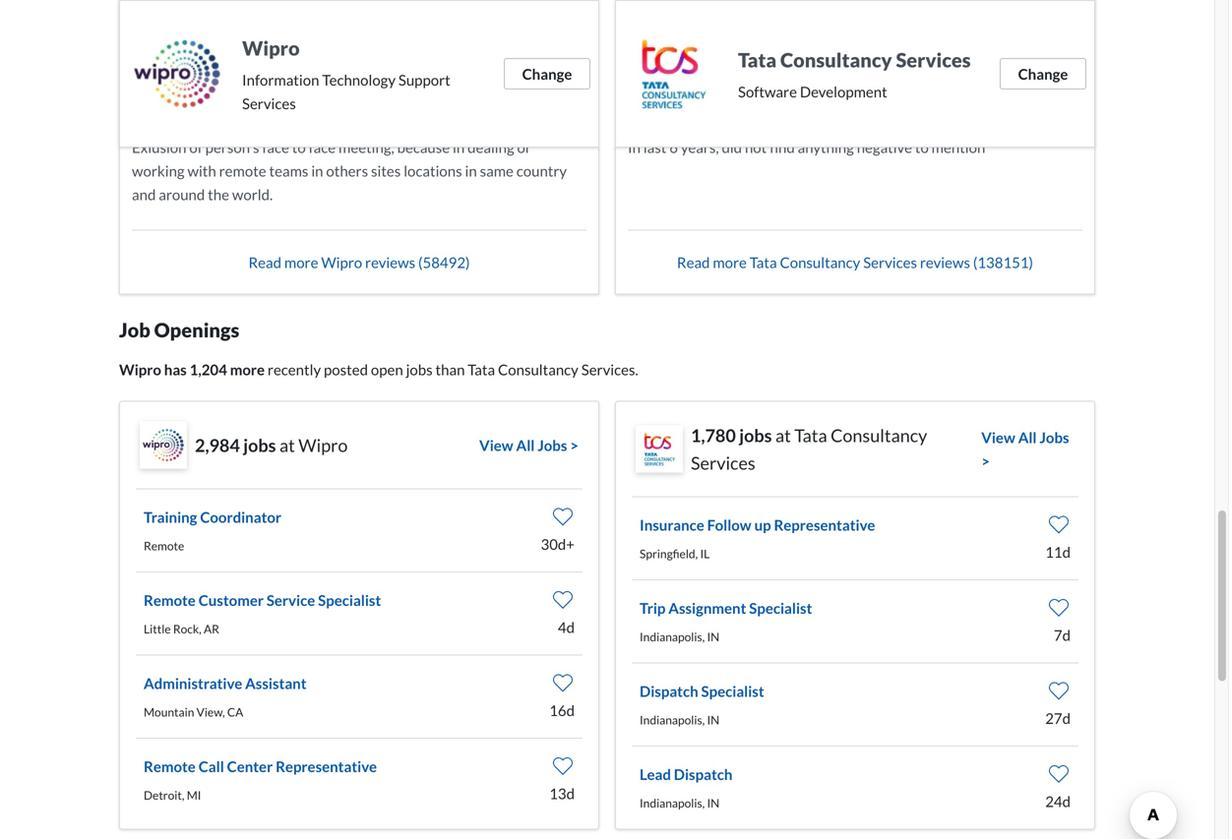 Task type: vqa. For each thing, say whether or not it's contained in the screenshot.


Task type: describe. For each thing, give the bounding box(es) containing it.
assistant
[[245, 675, 307, 692]]

to for in last 6 years, did not find anything negative to mention
[[915, 138, 929, 156]]

integrity
[[216, 48, 271, 65]]

at inside at tata consultancy services
[[776, 425, 791, 446]]

view all jobs > for at tata consultancy services
[[982, 429, 1070, 470]]

lead
[[640, 766, 671, 784]]

lead dispatch
[[640, 766, 733, 784]]

open
[[371, 361, 403, 378]]

read more tata consultancy services reviews (138151) link
[[677, 253, 1034, 271]]

wipro company logo image
[[140, 422, 187, 469]]

1 reviews from the left
[[365, 253, 416, 271]]

insurance follow up representative
[[640, 516, 875, 534]]

customer
[[199, 592, 264, 609]]

as an it company, wipro is good place where to start your work journey with integrity in everything you do, in being passionate about clients' success.
[[132, 24, 574, 89]]

in for specialist
[[707, 713, 720, 727]]

world.
[[232, 186, 273, 203]]

specialist right the assignment
[[749, 599, 812, 617]]

2 face from the left
[[309, 138, 336, 156]]

remote for remote
[[144, 539, 184, 553]]

services inside at tata consultancy services
[[691, 452, 756, 474]]

services.
[[581, 361, 639, 378]]

change button for wipro
[[504, 58, 591, 90]]

has
[[164, 361, 187, 378]]

0 horizontal spatial more
[[230, 361, 265, 378]]

remote
[[219, 162, 266, 180]]

in right do,
[[410, 48, 422, 65]]

as
[[132, 24, 148, 42]]

training
[[144, 508, 197, 526]]

job openings
[[119, 318, 239, 342]]

jobs for 2,984 jobs at wipro
[[243, 435, 276, 456]]

jobs for at wipro
[[538, 437, 567, 454]]

little
[[144, 622, 171, 636]]

tata inside at tata consultancy services
[[795, 425, 827, 446]]

in for dispatch
[[707, 796, 720, 811]]

wipro left has
[[119, 361, 161, 378]]

with inside exlusion of person's face to face meeting, because in dealing or working with remote teams in others sites locations in same country and around the world.
[[187, 162, 216, 180]]

read for read more wipro reviews (58492)
[[249, 253, 282, 271]]

30d+
[[541, 535, 575, 553]]

in
[[628, 138, 641, 156]]

more for wipro
[[284, 253, 318, 271]]

jobs for 1,780 jobs
[[739, 425, 772, 446]]

1 face from the left
[[262, 138, 289, 156]]

great culture growth path forward looking approach
[[628, 24, 797, 89]]

around
[[159, 186, 205, 203]]

change button for tata consultancy services
[[1000, 58, 1087, 90]]

dispatch specialist link
[[640, 680, 885, 703]]

work
[[505, 24, 538, 42]]

trip assignment specialist
[[640, 599, 812, 617]]

remote call center representative
[[144, 758, 377, 776]]

cons for in
[[628, 107, 661, 125]]

an
[[151, 24, 167, 42]]

anything
[[798, 138, 854, 156]]

2,984 jobs at wipro
[[195, 435, 348, 456]]

indianapolis, for dispatch
[[640, 713, 705, 727]]

trip
[[640, 599, 666, 617]]

27d
[[1046, 710, 1071, 727]]

because
[[397, 138, 450, 156]]

your
[[472, 24, 502, 42]]

view all jobs > for at wipro
[[479, 437, 579, 454]]

1,780 jobs
[[691, 425, 772, 446]]

exlusion of person's face to face meeting, because in dealing or working with remote teams in others sites locations in same country and around the world.
[[132, 138, 567, 203]]

find
[[770, 138, 795, 156]]

forward
[[628, 71, 683, 89]]

up
[[755, 516, 771, 534]]

in for assignment
[[707, 630, 720, 644]]

meeting,
[[339, 138, 394, 156]]

in left dealing
[[453, 138, 465, 156]]

detroit,
[[144, 788, 184, 803]]

start
[[439, 24, 469, 42]]

wipro down others
[[321, 253, 362, 271]]

change for tata consultancy services
[[1018, 65, 1068, 83]]

tata consultancy services company logo image
[[636, 426, 683, 473]]

where
[[378, 24, 419, 42]]

with inside as an it company, wipro is good place where to start your work journey with integrity in everything you do, in being passionate about clients' success.
[[184, 48, 213, 65]]

7d
[[1054, 627, 1071, 644]]

representative for remote call center representative
[[276, 758, 377, 776]]

path
[[681, 48, 710, 65]]

wipro inside as an it company, wipro is good place where to start your work journey with integrity in everything you do, in being passionate about clients' success.
[[249, 24, 290, 42]]

same
[[480, 162, 514, 180]]

training coordinator link
[[144, 505, 389, 529]]

remote call center representative link
[[144, 755, 389, 779]]

technology
[[322, 71, 396, 89]]

view for at tata consultancy services
[[982, 429, 1016, 446]]

13d
[[549, 785, 575, 803]]

0 horizontal spatial at
[[280, 435, 295, 456]]

wipro company icon image
[[128, 25, 226, 123]]

little rock, ar
[[144, 622, 219, 636]]

or
[[517, 138, 531, 156]]

working
[[132, 162, 185, 180]]

view all jobs > link for at tata consultancy services
[[974, 426, 1075, 473]]

passionate
[[464, 48, 533, 65]]

jobs for at tata consultancy services
[[1040, 429, 1070, 446]]

you
[[361, 48, 385, 65]]

consultancy inside at tata consultancy services
[[831, 425, 928, 446]]

did
[[722, 138, 742, 156]]

change for wipro
[[522, 65, 572, 83]]

job
[[119, 318, 150, 342]]

6
[[670, 138, 678, 156]]

remote customer service specialist
[[144, 592, 381, 609]]

view for at wipro
[[479, 437, 513, 454]]

software development
[[738, 83, 888, 100]]

in up information
[[274, 48, 286, 65]]

(138151)
[[973, 253, 1034, 271]]

cons for exlusion
[[132, 107, 165, 125]]

locations
[[404, 162, 462, 180]]

support
[[399, 71, 451, 89]]

24d
[[1046, 793, 1071, 811]]

indianapolis, in for dispatch
[[640, 713, 720, 727]]

detroit, mi
[[144, 788, 201, 803]]

representative for insurance follow up representative
[[774, 516, 875, 534]]



Task type: locate. For each thing, give the bounding box(es) containing it.
>
[[570, 437, 579, 454], [982, 452, 990, 470]]

0 horizontal spatial >
[[570, 437, 579, 454]]

indianapolis, in down trip
[[640, 630, 720, 644]]

0 vertical spatial representative
[[774, 516, 875, 534]]

1 change from the left
[[522, 65, 572, 83]]

2 vertical spatial remote
[[144, 758, 196, 776]]

1 read from the left
[[249, 253, 282, 271]]

jobs right 2,984
[[243, 435, 276, 456]]

1,780
[[691, 425, 736, 446]]

1 vertical spatial dispatch
[[674, 766, 733, 784]]

1 horizontal spatial view
[[982, 429, 1016, 446]]

1 horizontal spatial change
[[1018, 65, 1068, 83]]

1 vertical spatial with
[[187, 162, 216, 180]]

face up others
[[309, 138, 336, 156]]

2 reviews from the left
[[920, 253, 971, 271]]

3 remote from the top
[[144, 758, 196, 776]]

remote for remote customer service specialist
[[144, 592, 196, 609]]

2 indianapolis, from the top
[[640, 713, 705, 727]]

2 vertical spatial indianapolis, in
[[640, 796, 720, 811]]

1 horizontal spatial read
[[677, 253, 710, 271]]

company,
[[186, 24, 246, 42]]

mention
[[932, 138, 986, 156]]

in down the assignment
[[707, 630, 720, 644]]

1 remote from the top
[[144, 539, 184, 553]]

remote
[[144, 539, 184, 553], [144, 592, 196, 609], [144, 758, 196, 776]]

1 horizontal spatial to
[[422, 24, 436, 42]]

1 horizontal spatial change button
[[1000, 58, 1087, 90]]

0 horizontal spatial representative
[[276, 758, 377, 776]]

being
[[425, 48, 461, 65]]

2 vertical spatial indianapolis,
[[640, 796, 705, 811]]

2 vertical spatial in
[[707, 796, 720, 811]]

2 indianapolis, in from the top
[[640, 713, 720, 727]]

reviews
[[365, 253, 416, 271], [920, 253, 971, 271]]

0 vertical spatial in
[[707, 630, 720, 644]]

3 in from the top
[[707, 796, 720, 811]]

1 change button from the left
[[504, 58, 591, 90]]

and
[[132, 186, 156, 203]]

rock,
[[173, 622, 201, 636]]

all for at tata consultancy services
[[1018, 429, 1037, 446]]

1 vertical spatial remote
[[144, 592, 196, 609]]

wipro has 1,204 more recently posted open jobs than tata consultancy services.
[[119, 361, 639, 378]]

> inside view all jobs >
[[982, 452, 990, 470]]

0 horizontal spatial to
[[292, 138, 306, 156]]

2 read from the left
[[677, 253, 710, 271]]

0 horizontal spatial change button
[[504, 58, 591, 90]]

3 indianapolis, from the top
[[640, 796, 705, 811]]

jobs inside view all jobs >
[[1040, 429, 1070, 446]]

wipro
[[249, 24, 290, 42], [242, 36, 300, 60], [321, 253, 362, 271], [119, 361, 161, 378], [299, 435, 348, 456]]

springfield,
[[640, 547, 698, 561]]

1 horizontal spatial jobs
[[406, 361, 433, 378]]

dispatch up lead
[[640, 683, 699, 700]]

all
[[1018, 429, 1037, 446], [516, 437, 535, 454]]

view,
[[197, 705, 225, 720]]

services inside the information technology support services
[[242, 94, 296, 112]]

2 horizontal spatial more
[[713, 253, 747, 271]]

in right teams
[[311, 162, 323, 180]]

with
[[184, 48, 213, 65], [187, 162, 216, 180]]

indianapolis, in for lead
[[640, 796, 720, 811]]

training coordinator
[[144, 508, 282, 526]]

specialist right "service"
[[318, 592, 381, 609]]

1 horizontal spatial face
[[309, 138, 336, 156]]

posted
[[324, 361, 368, 378]]

in left 'same'
[[465, 162, 477, 180]]

wipro down posted
[[299, 435, 348, 456]]

to
[[422, 24, 436, 42], [292, 138, 306, 156], [915, 138, 929, 156]]

> for at wipro
[[570, 437, 579, 454]]

1 horizontal spatial reviews
[[920, 253, 971, 271]]

jobs
[[1040, 429, 1070, 446], [538, 437, 567, 454]]

at tata consultancy services
[[691, 425, 931, 474]]

center
[[227, 758, 273, 776]]

dealing
[[468, 138, 514, 156]]

indianapolis,
[[640, 630, 705, 644], [640, 713, 705, 727], [640, 796, 705, 811]]

journey
[[132, 48, 181, 65]]

openings
[[154, 318, 239, 342]]

cons up exlusion
[[132, 107, 165, 125]]

2 horizontal spatial to
[[915, 138, 929, 156]]

assignment
[[669, 599, 746, 617]]

il
[[700, 547, 710, 561]]

1 horizontal spatial >
[[982, 452, 990, 470]]

to for as an it company, wipro is good place where to start your work journey with integrity in everything you do, in being passionate about clients' success.
[[422, 24, 436, 42]]

approach
[[736, 71, 797, 89]]

1 horizontal spatial more
[[284, 253, 318, 271]]

to left mention
[[915, 138, 929, 156]]

change button
[[504, 58, 591, 90], [1000, 58, 1087, 90]]

remote up detroit, mi
[[144, 758, 196, 776]]

indianapolis, down trip
[[640, 630, 705, 644]]

0 vertical spatial indianapolis,
[[640, 630, 705, 644]]

all inside view all jobs >
[[1018, 429, 1037, 446]]

0 horizontal spatial view all jobs > link
[[472, 434, 579, 457]]

0 vertical spatial with
[[184, 48, 213, 65]]

lead dispatch link
[[640, 763, 885, 786]]

wipro up information
[[242, 36, 300, 60]]

dispatch specialist
[[640, 683, 764, 700]]

0 horizontal spatial change
[[522, 65, 572, 83]]

(58492)
[[418, 253, 470, 271]]

insurance
[[640, 516, 705, 534]]

1 horizontal spatial view all jobs >
[[982, 429, 1070, 470]]

reviews left (138151)
[[920, 253, 971, 271]]

in
[[274, 48, 286, 65], [410, 48, 422, 65], [453, 138, 465, 156], [311, 162, 323, 180], [465, 162, 477, 180]]

indianapolis, down lead dispatch at right
[[640, 796, 705, 811]]

about
[[536, 48, 574, 65]]

of
[[189, 138, 203, 156]]

face up teams
[[262, 138, 289, 156]]

read for read more tata consultancy services reviews (138151)
[[677, 253, 710, 271]]

with up success.
[[184, 48, 213, 65]]

administrative assistant link
[[144, 672, 389, 695]]

indianapolis, for trip
[[640, 630, 705, 644]]

to left 'start'
[[422, 24, 436, 42]]

services inside tata consultancy services link
[[896, 48, 971, 72]]

1 indianapolis, from the top
[[640, 630, 705, 644]]

2 remote from the top
[[144, 592, 196, 609]]

0 horizontal spatial view all jobs >
[[479, 437, 579, 454]]

indianapolis, in down lead dispatch at right
[[640, 796, 720, 811]]

wipro link
[[242, 32, 488, 64]]

view all jobs > link for at wipro
[[472, 434, 579, 457]]

last
[[644, 138, 667, 156]]

2 cons from the left
[[628, 107, 661, 125]]

follow
[[707, 516, 752, 534]]

view inside view all jobs >
[[982, 429, 1016, 446]]

0 horizontal spatial cons
[[132, 107, 165, 125]]

remote customer service specialist link
[[144, 589, 389, 612]]

ca
[[227, 705, 243, 720]]

1 vertical spatial representative
[[276, 758, 377, 776]]

0 vertical spatial remote
[[144, 539, 184, 553]]

1 vertical spatial indianapolis, in
[[640, 713, 720, 727]]

teams
[[269, 162, 309, 180]]

2 change button from the left
[[1000, 58, 1087, 90]]

specialist down trip assignment specialist
[[701, 683, 764, 700]]

tata
[[738, 48, 777, 72], [750, 253, 777, 271], [468, 361, 495, 378], [795, 425, 827, 446]]

1 horizontal spatial view all jobs > link
[[974, 426, 1075, 473]]

1 horizontal spatial cons
[[628, 107, 661, 125]]

at right 1,780 jobs
[[776, 425, 791, 446]]

jobs
[[406, 361, 433, 378], [739, 425, 772, 446], [243, 435, 276, 456]]

trip assignment specialist link
[[640, 596, 885, 620]]

1 indianapolis, in from the top
[[640, 630, 720, 644]]

0 horizontal spatial jobs
[[538, 437, 567, 454]]

tata consultancy services
[[738, 48, 971, 72]]

indianapolis, in down dispatch specialist
[[640, 713, 720, 727]]

> for at tata consultancy services
[[982, 452, 990, 470]]

jobs left than
[[406, 361, 433, 378]]

recently
[[268, 361, 321, 378]]

remote up little rock, ar
[[144, 592, 196, 609]]

country
[[517, 162, 567, 180]]

4d
[[558, 619, 575, 636]]

reviews left (58492)
[[365, 253, 416, 271]]

1 cons from the left
[[132, 107, 165, 125]]

read more tata consultancy services reviews (138151)
[[677, 253, 1034, 271]]

years,
[[681, 138, 719, 156]]

to up teams
[[292, 138, 306, 156]]

cons up in
[[628, 107, 661, 125]]

remote for remote call center representative
[[144, 758, 196, 776]]

growth
[[628, 48, 678, 65]]

it
[[170, 24, 183, 42]]

1 horizontal spatial all
[[1018, 429, 1037, 446]]

good
[[306, 24, 338, 42]]

to inside as an it company, wipro is good place where to start your work journey with integrity in everything you do, in being passionate about clients' success.
[[422, 24, 436, 42]]

change
[[522, 65, 572, 83], [1018, 65, 1068, 83]]

1 in from the top
[[707, 630, 720, 644]]

0 vertical spatial dispatch
[[640, 683, 699, 700]]

dispatch right lead
[[674, 766, 733, 784]]

0 horizontal spatial view
[[479, 437, 513, 454]]

at right 2,984
[[280, 435, 295, 456]]

1 vertical spatial indianapolis,
[[640, 713, 705, 727]]

clients'
[[132, 71, 178, 89]]

to inside exlusion of person's face to face meeting, because in dealing or working with remote teams in others sites locations in same country and around the world.
[[292, 138, 306, 156]]

1 vertical spatial in
[[707, 713, 720, 727]]

all for at wipro
[[516, 437, 535, 454]]

wipro left is
[[249, 24, 290, 42]]

0 horizontal spatial read
[[249, 253, 282, 271]]

springfield, il
[[640, 547, 710, 561]]

mountain
[[144, 705, 194, 720]]

indianapolis, down dispatch specialist
[[640, 713, 705, 727]]

1 horizontal spatial at
[[776, 425, 791, 446]]

indianapolis, for lead
[[640, 796, 705, 811]]

in last 6 years, did not find anything negative to mention
[[628, 138, 986, 156]]

0 horizontal spatial face
[[262, 138, 289, 156]]

face
[[262, 138, 289, 156], [309, 138, 336, 156]]

representative right center
[[276, 758, 377, 776]]

2,984
[[195, 435, 240, 456]]

11d
[[1046, 543, 1071, 561]]

1 horizontal spatial jobs
[[1040, 429, 1070, 446]]

3 indianapolis, in from the top
[[640, 796, 720, 811]]

sites
[[371, 162, 401, 180]]

tata consultancy services company icon image
[[624, 25, 722, 123]]

2 change from the left
[[1018, 65, 1068, 83]]

2 in from the top
[[707, 713, 720, 727]]

0 horizontal spatial reviews
[[365, 253, 416, 271]]

in down dispatch specialist
[[707, 713, 720, 727]]

service
[[267, 592, 315, 609]]

0 vertical spatial indianapolis, in
[[640, 630, 720, 644]]

insurance follow up representative link
[[640, 513, 885, 537]]

0 horizontal spatial jobs
[[243, 435, 276, 456]]

everything
[[289, 48, 359, 65]]

jobs right 1,780
[[739, 425, 772, 446]]

in down lead dispatch at right
[[707, 796, 720, 811]]

2 horizontal spatial jobs
[[739, 425, 772, 446]]

with down of
[[187, 162, 216, 180]]

indianapolis, in for trip
[[640, 630, 720, 644]]

information technology support services
[[242, 71, 451, 112]]

0 horizontal spatial all
[[516, 437, 535, 454]]

person's
[[205, 138, 259, 156]]

representative right up
[[774, 516, 875, 534]]

not
[[745, 138, 767, 156]]

remote down training
[[144, 539, 184, 553]]

representative
[[774, 516, 875, 534], [276, 758, 377, 776]]

success.
[[180, 71, 233, 89]]

view all jobs > link
[[974, 426, 1075, 473], [472, 434, 579, 457]]

more for tata
[[713, 253, 747, 271]]

others
[[326, 162, 368, 180]]

the
[[208, 186, 229, 203]]

consultancy
[[781, 48, 892, 72], [780, 253, 861, 271], [498, 361, 579, 378], [831, 425, 928, 446]]

1 horizontal spatial representative
[[774, 516, 875, 534]]

information
[[242, 71, 319, 89]]



